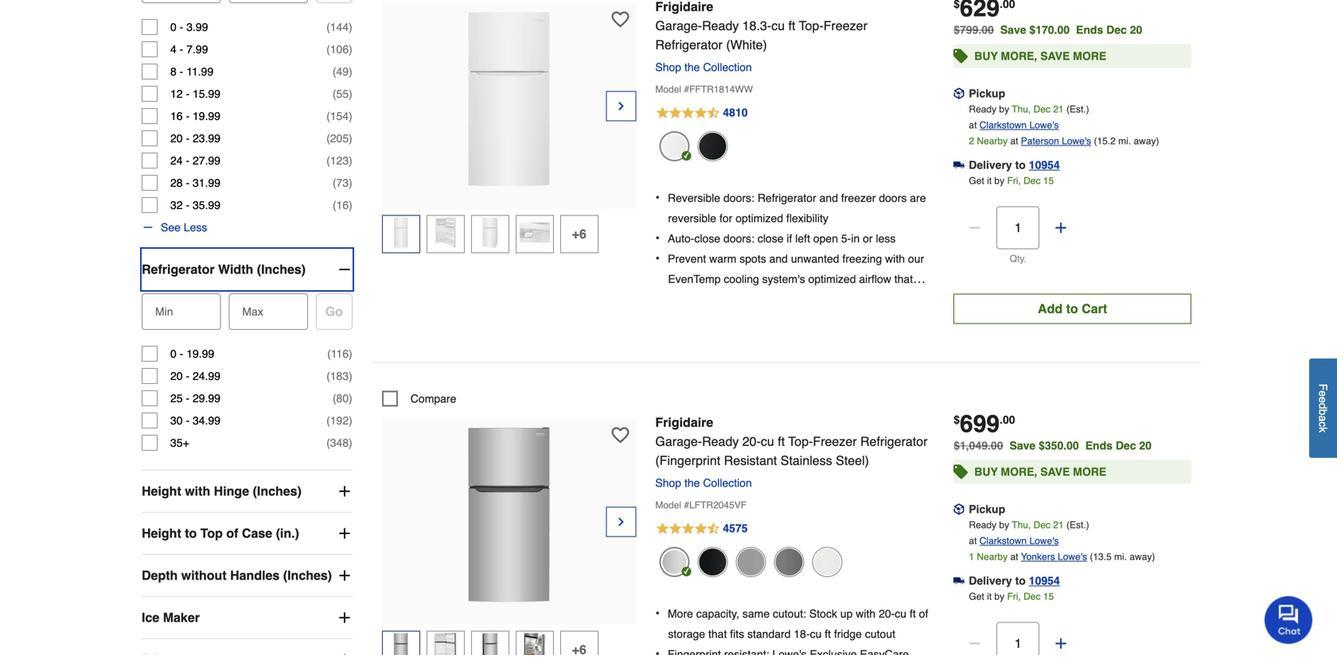 Task type: locate. For each thing, give the bounding box(es) containing it.
13 ) from the top
[[349, 415, 352, 428]]

case
[[242, 527, 272, 541]]

1 horizontal spatial a
[[1317, 416, 1330, 422]]

1 vertical spatial with
[[185, 484, 210, 499]]

1 horizontal spatial that
[[894, 273, 913, 286]]

( down 183
[[333, 392, 336, 405]]

) for ( 116 )
[[349, 348, 352, 361]]

plus image inside depth without handles (inches) button
[[337, 568, 352, 584]]

1 vertical spatial more
[[1073, 466, 1107, 479]]

more, for garage-ready 18.3-cu ft top-freezer refrigerator (white)
[[1001, 50, 1037, 63]]

35.99
[[193, 199, 221, 212]]

mi. inside ready by thu, dec 21 (est.) at clarkstown lowe's 2 nearby at paterson lowe's (15.2 mi. away)
[[1118, 136, 1131, 147]]

dec up yonkers
[[1034, 520, 1051, 531]]

) up the ( 183 )
[[349, 348, 352, 361]]

see less button
[[142, 220, 207, 236]]

0 vertical spatial the
[[685, 61, 700, 74]]

at
[[969, 120, 977, 131], [1010, 136, 1018, 147], [969, 536, 977, 547], [1010, 552, 1018, 563]]

refrigerator up model # fftr1814ww
[[655, 37, 723, 52]]

garage- inside frigidaire garage-ready 20-cu ft top-freezer refrigerator (fingerprint resistant stainless steel)
[[655, 435, 702, 449]]

1 vertical spatial shop
[[655, 477, 681, 490]]

of inside • more capacity, same cutout: stock up with 20-cu ft of storage that fits standard 18-cu ft fridge cutout
[[919, 608, 928, 621]]

1 vertical spatial gallery item 0 image
[[422, 428, 597, 603]]

25 - 29.99
[[170, 392, 221, 405]]

( down 123
[[333, 177, 336, 190]]

0 vertical spatial a
[[711, 293, 717, 306]]

19.99 up 23.99
[[193, 110, 221, 123]]

savings save $170.00 element
[[1000, 24, 1149, 36]]

plus image for depth without handles (inches)
[[337, 568, 352, 584]]

1 black image from the top
[[698, 131, 728, 162]]

1 vertical spatial ends dec 20 element
[[1085, 440, 1158, 453]]

4575
[[723, 523, 748, 535]]

1 vertical spatial it
[[987, 592, 992, 603]]

ft up stainless at bottom right
[[778, 435, 785, 449]]

- for 20 - 24.99
[[186, 370, 190, 383]]

2 black image from the top
[[698, 548, 728, 578]]

4.5 stars image containing 4575
[[655, 520, 749, 539]]

- up 20 - 23.99
[[186, 110, 190, 123]]

) down ( 55 )
[[349, 110, 352, 123]]

collection for garage-ready 20-cu ft top-freezer refrigerator (fingerprint resistant stainless steel)
[[703, 477, 752, 490]]

3 ) from the top
[[349, 65, 352, 78]]

1 shop from the top
[[655, 61, 681, 74]]

0 horizontal spatial optimized
[[736, 212, 783, 225]]

capacity,
[[696, 608, 739, 621]]

that inside • reversible doors: refrigerator and freezer doors are reversible for optimized flexibility • auto-close doors: close if left open 5-in or less • prevent warm spots and unwanted freezing with our eventemp cooling system's optimized airflow that ensures a consistent temperature throughout your refrigerator
[[894, 273, 913, 286]]

4 • from the top
[[655, 607, 660, 621]]

0 horizontal spatial with
[[185, 484, 210, 499]]

2 buy more, save more from the top
[[974, 466, 1107, 479]]

optimized right for
[[736, 212, 783, 225]]

nearby for garage-ready 18.3-cu ft top-freezer refrigerator (white)
[[977, 136, 1008, 147]]

white image
[[659, 131, 690, 162]]

1 vertical spatial doors:
[[724, 233, 755, 245]]

2 clarkstown from the top
[[980, 536, 1027, 547]]

2 pickup from the top
[[969, 503, 1005, 516]]

thu, inside ready by thu, dec 21 (est.) at clarkstown lowe's 2 nearby at paterson lowe's (15.2 mi. away)
[[1012, 104, 1031, 115]]

1 horizontal spatial of
[[919, 608, 928, 621]]

1 vertical spatial 20-
[[879, 608, 895, 621]]

clarkstown lowe's button
[[980, 117, 1059, 133], [980, 534, 1059, 550]]

1 vertical spatial top-
[[788, 435, 813, 449]]

clarkstown for garage-ready 20-cu ft top-freezer refrigerator (fingerprint resistant stainless steel)
[[980, 536, 1027, 547]]

(est.) inside ready by thu, dec 21 (est.) at clarkstown lowe's 1 nearby at yonkers lowe's (13.5 mi. away)
[[1067, 520, 1089, 531]]

clarkstown lowe's button for garage-ready 18.3-cu ft top-freezer refrigerator (white)
[[980, 117, 1059, 133]]

• down fingerprint resistant stainless steel image
[[655, 607, 660, 621]]

0 vertical spatial of
[[226, 527, 238, 541]]

1 horizontal spatial and
[[820, 192, 838, 205]]

( for 205
[[326, 132, 330, 145]]

shop the collection link
[[655, 61, 758, 74], [655, 477, 758, 490]]

savings save $350.00 element
[[1010, 440, 1158, 453]]

0 vertical spatial 19.99
[[193, 110, 221, 123]]

0 vertical spatial freezer
[[824, 18, 868, 33]]

shop down (fingerprint
[[655, 477, 681, 490]]

2 shop the collection from the top
[[655, 477, 752, 490]]

10954 down the paterson
[[1029, 159, 1060, 172]]

( for 55
[[333, 88, 336, 100]]

1 horizontal spatial with
[[856, 608, 876, 621]]

2 buy from the top
[[974, 466, 998, 479]]

without
[[181, 569, 227, 584]]

15 down paterson lowe's 'button'
[[1043, 176, 1054, 187]]

1 garage- from the top
[[655, 18, 702, 33]]

away) for garage-ready 18.3-cu ft top-freezer refrigerator (white)
[[1134, 136, 1159, 147]]

1 vertical spatial delivery to 10954
[[969, 575, 1060, 588]]

temperature
[[773, 293, 834, 306]]

1 fri, from the top
[[1007, 176, 1021, 187]]

buy more, save more for garage-ready 18.3-cu ft top-freezer refrigerator (white)
[[974, 50, 1107, 63]]

buy right tag filled icon
[[974, 466, 998, 479]]

(est.) for garage-ready 20-cu ft top-freezer refrigerator (fingerprint resistant stainless steel)
[[1067, 520, 1089, 531]]

more for garage-ready 20-cu ft top-freezer refrigerator (fingerprint resistant stainless steel)
[[1073, 466, 1107, 479]]

8 - 11.99
[[170, 65, 214, 78]]

1 vertical spatial away)
[[1130, 552, 1155, 563]]

tag filled image
[[954, 45, 968, 67]]

0 vertical spatial pickup
[[969, 87, 1005, 100]]

0 vertical spatial 4.5 stars image
[[655, 104, 749, 123]]

19.99
[[193, 110, 221, 123], [186, 348, 214, 361]]

buy more, save more down $799.00 save $170.00 ends dec 20
[[974, 50, 1107, 63]]

# for garage-ready 18.3-cu ft top-freezer refrigerator (white)
[[684, 84, 689, 95]]

ready up the 1
[[969, 520, 997, 531]]

1 delivery from the top
[[969, 159, 1012, 172]]

more up storage in the bottom of the page
[[668, 608, 693, 621]]

1 more, from the top
[[1001, 50, 1037, 63]]

fingerprint resistant stainless steel image
[[659, 548, 690, 578]]

# down (fingerprint
[[684, 500, 689, 511]]

1 vertical spatial the
[[685, 477, 700, 490]]

collection
[[703, 61, 752, 74], [703, 477, 752, 490]]

thumbnail image
[[386, 218, 416, 248], [430, 218, 461, 248], [475, 218, 505, 248], [520, 218, 550, 248], [386, 634, 416, 656], [430, 634, 461, 656], [475, 634, 505, 656], [520, 634, 550, 656]]

7.99
[[186, 43, 208, 56]]

clarkstown up yonkers
[[980, 536, 1027, 547]]

1 vertical spatial ends
[[1085, 440, 1113, 453]]

1 shop the collection from the top
[[655, 61, 752, 74]]

to inside button
[[185, 527, 197, 541]]

heart outline image
[[612, 427, 629, 445]]

1 vertical spatial 0
[[170, 348, 177, 361]]

0 vertical spatial 15
[[1043, 176, 1054, 187]]

black stainless steel image
[[774, 548, 804, 578]]

0 up 4
[[170, 21, 177, 33]]

2 garage- from the top
[[655, 435, 702, 449]]

16 down 73
[[336, 199, 349, 212]]

205
[[330, 132, 349, 145]]

( for 16
[[333, 199, 336, 212]]

1 vertical spatial that
[[708, 629, 727, 641]]

doors
[[879, 192, 907, 205]]

plus image inside ice maker "button"
[[337, 611, 352, 626]]

1 horizontal spatial plus image
[[1053, 636, 1069, 652]]

maker
[[163, 611, 200, 626]]

0 vertical spatial collection
[[703, 61, 752, 74]]

more, down $1,049.00 save $350.00 ends dec 20
[[1001, 466, 1037, 479]]

(inches) up (in.)
[[253, 484, 302, 499]]

add to cart button
[[954, 294, 1192, 324]]

- for 8 - 11.99
[[180, 65, 183, 78]]

to left top
[[185, 527, 197, 541]]

ft right 18.3- in the right of the page
[[788, 18, 796, 33]]

20 - 24.99
[[170, 370, 221, 383]]

2 e from the top
[[1317, 397, 1330, 403]]

a right ensures at the top
[[711, 293, 717, 306]]

1 horizontal spatial close
[[758, 233, 784, 245]]

lowe's
[[1030, 120, 1059, 131], [1062, 136, 1091, 147], [1030, 536, 1059, 547], [1058, 552, 1087, 563]]

0 vertical spatial ends dec 20 element
[[1076, 24, 1149, 36]]

2 close from the left
[[758, 233, 784, 245]]

cutout
[[865, 629, 895, 641]]

top- up stainless at bottom right
[[788, 435, 813, 449]]

ends dec 20 element for garage-ready 20-cu ft top-freezer refrigerator (fingerprint resistant stainless steel)
[[1085, 440, 1158, 453]]

mi. inside ready by thu, dec 21 (est.) at clarkstown lowe's 1 nearby at yonkers lowe's (13.5 mi. away)
[[1114, 552, 1127, 563]]

ready up (white)
[[702, 18, 739, 33]]

shop the collection link for garage-ready 18.3-cu ft top-freezer refrigerator (white)
[[655, 61, 758, 74]]

19.99 for 16 - 19.99
[[193, 110, 221, 123]]

21 up paterson lowe's 'button'
[[1053, 104, 1064, 115]]

pickup image
[[954, 504, 965, 516]]

shop the collection up 'model # lftr2045vf'
[[655, 477, 752, 490]]

top- inside garage-ready 18.3-cu ft top-freezer refrigerator (white)
[[799, 18, 824, 33]]

1 height from the top
[[142, 484, 181, 499]]

21 inside ready by thu, dec 21 (est.) at clarkstown lowe's 2 nearby at paterson lowe's (15.2 mi. away)
[[1053, 104, 1064, 115]]

( up the ( 183 )
[[327, 348, 331, 361]]

chat invite button image
[[1265, 596, 1313, 645]]

14 ) from the top
[[349, 437, 352, 450]]

3 • from the top
[[655, 251, 660, 266]]

1 vertical spatial 21
[[1053, 520, 1064, 531]]

the
[[685, 61, 700, 74], [685, 477, 700, 490]]

more for garage-ready 18.3-cu ft top-freezer refrigerator (white)
[[1073, 50, 1107, 63]]

10954 button for garage-ready 18.3-cu ft top-freezer refrigerator (white)
[[1029, 157, 1060, 173]]

0 vertical spatial 10954
[[1029, 159, 1060, 172]]

1 vertical spatial clarkstown
[[980, 536, 1027, 547]]

7 ) from the top
[[349, 154, 352, 167]]

ft inside frigidaire garage-ready 20-cu ft top-freezer refrigerator (fingerprint resistant stainless steel)
[[778, 435, 785, 449]]

nearby inside ready by thu, dec 21 (est.) at clarkstown lowe's 1 nearby at yonkers lowe's (13.5 mi. away)
[[977, 552, 1008, 563]]

11 ) from the top
[[349, 370, 352, 383]]

0 - 3.99
[[170, 21, 208, 33]]

4 ) from the top
[[349, 88, 352, 100]]

with inside • more capacity, same cutout: stock up with 20-cu ft of storage that fits standard 18-cu ft fridge cutout
[[856, 608, 876, 621]]

2 get from the top
[[969, 592, 984, 603]]

close down reversible
[[694, 233, 720, 245]]

) for ( 154 )
[[349, 110, 352, 123]]

5001424439 element
[[382, 391, 456, 407]]

1 vertical spatial pickup
[[969, 503, 1005, 516]]

0 vertical spatial buy more, save more
[[974, 50, 1107, 63]]

( down ( 106 )
[[333, 65, 336, 78]]

1 vertical spatial 10954 button
[[1029, 574, 1060, 589]]

cu
[[771, 18, 785, 33], [761, 435, 774, 449], [895, 608, 907, 621], [810, 629, 822, 641]]

0 vertical spatial shop
[[655, 61, 681, 74]]

21 inside ready by thu, dec 21 (est.) at clarkstown lowe's 1 nearby at yonkers lowe's (13.5 mi. away)
[[1053, 520, 1064, 531]]

2 vertical spatial (inches)
[[283, 569, 332, 584]]

0 vertical spatial get it by fri, dec 15
[[969, 176, 1054, 187]]

ready up 2
[[969, 104, 997, 115]]

1 thu, from the top
[[1012, 104, 1031, 115]]

12
[[170, 88, 183, 100]]

$ 699 .00
[[954, 411, 1015, 438]]

dec
[[1107, 24, 1127, 36], [1034, 104, 1051, 115], [1024, 176, 1041, 187], [1116, 440, 1136, 453], [1034, 520, 1051, 531], [1024, 592, 1041, 603]]

0 vertical spatial garage-
[[655, 18, 702, 33]]

6 ) from the top
[[349, 132, 352, 145]]

2 ) from the top
[[349, 43, 352, 56]]

1 vertical spatial 10954
[[1029, 575, 1060, 588]]

more down savings save $170.00 element
[[1073, 50, 1107, 63]]

to inside "button"
[[1066, 302, 1078, 316]]

2 nearby from the top
[[977, 552, 1008, 563]]

save
[[1000, 24, 1026, 36], [1040, 50, 1070, 63], [1010, 440, 1036, 453], [1040, 466, 1070, 479]]

0 vertical spatial gallery item 0 image
[[422, 12, 597, 187]]

1 get it by fri, dec 15 from the top
[[969, 176, 1054, 187]]

black image left stainless steel image on the bottom
[[698, 548, 728, 578]]

- right 32
[[186, 199, 190, 212]]

height for height to top of case (in.)
[[142, 527, 181, 541]]

plus image inside the height with hinge (inches) button
[[337, 484, 352, 500]]

width
[[218, 262, 253, 277]]

Stepper number input field with increment and decrement buttons number field
[[997, 207, 1040, 250], [997, 623, 1040, 656]]

that up the your
[[894, 273, 913, 286]]

away) inside ready by thu, dec 21 (est.) at clarkstown lowe's 2 nearby at paterson lowe's (15.2 mi. away)
[[1134, 136, 1159, 147]]

heart outline image
[[612, 11, 629, 28]]

height up depth
[[142, 527, 181, 541]]

minus image
[[967, 220, 983, 236], [337, 262, 352, 278], [967, 636, 983, 652]]

1 vertical spatial buy more, save more
[[974, 466, 1107, 479]]

0 vertical spatial 0
[[170, 21, 177, 33]]

2 10954 button from the top
[[1029, 574, 1060, 589]]

0 vertical spatial nearby
[[977, 136, 1008, 147]]

dec inside ready by thu, dec 21 (est.) at clarkstown lowe's 2 nearby at paterson lowe's (15.2 mi. away)
[[1034, 104, 1051, 115]]

get for garage-ready 20-cu ft top-freezer refrigerator (fingerprint resistant stainless steel)
[[969, 592, 984, 603]]

2 4.5 stars image from the top
[[655, 520, 749, 539]]

2 more, from the top
[[1001, 466, 1037, 479]]

height
[[142, 484, 181, 499], [142, 527, 181, 541]]

optimized
[[736, 212, 783, 225], [808, 273, 856, 286]]

) down 80
[[349, 415, 352, 428]]

4.5 stars image
[[655, 104, 749, 123], [655, 520, 749, 539]]

shop the collection for garage-ready 18.3-cu ft top-freezer refrigerator (white)
[[655, 61, 752, 74]]

0 vertical spatial more
[[1073, 50, 1107, 63]]

thu, inside ready by thu, dec 21 (est.) at clarkstown lowe's 1 nearby at yonkers lowe's (13.5 mi. away)
[[1012, 520, 1031, 531]]

2 height from the top
[[142, 527, 181, 541]]

0 vertical spatial #
[[684, 84, 689, 95]]

0 horizontal spatial of
[[226, 527, 238, 541]]

( 73 )
[[333, 177, 352, 190]]

) down 183
[[349, 392, 352, 405]]

pickup image
[[954, 88, 965, 99]]

delivery to 10954
[[969, 159, 1060, 172], [969, 575, 1060, 588]]

699
[[960, 411, 1000, 438]]

1 (est.) from the top
[[1067, 104, 1089, 115]]

ft
[[788, 18, 796, 33], [778, 435, 785, 449], [910, 608, 916, 621], [825, 629, 831, 641]]

thu, up the paterson
[[1012, 104, 1031, 115]]

nearby inside ready by thu, dec 21 (est.) at clarkstown lowe's 2 nearby at paterson lowe's (15.2 mi. away)
[[977, 136, 1008, 147]]

0 vertical spatial thu,
[[1012, 104, 1031, 115]]

0 vertical spatial delivery
[[969, 159, 1012, 172]]

• inside • more capacity, same cutout: stock up with 20-cu ft of storage that fits standard 18-cu ft fridge cutout
[[655, 607, 660, 621]]

add
[[1038, 302, 1063, 316]]

0 horizontal spatial close
[[694, 233, 720, 245]]

2 # from the top
[[684, 500, 689, 511]]

2 (est.) from the top
[[1067, 520, 1089, 531]]

0 vertical spatial 16
[[170, 110, 183, 123]]

1 horizontal spatial optimized
[[808, 273, 856, 286]]

19.99 for 0 - 19.99
[[186, 348, 214, 361]]

garage-ready 18.3-cu ft top-freezer refrigerator (white) link
[[655, 0, 935, 55]]

1 vertical spatial get it by fri, dec 15
[[969, 592, 1054, 603]]

1 vertical spatial more,
[[1001, 466, 1037, 479]]

height with hinge (inches) button
[[142, 471, 352, 513]]

away) right the (15.2 on the top of the page
[[1134, 136, 1159, 147]]

1 model from the top
[[655, 84, 681, 95]]

1 the from the top
[[685, 61, 700, 74]]

144
[[330, 21, 349, 33]]

2 15 from the top
[[1043, 592, 1054, 603]]

2 model from the top
[[655, 500, 681, 511]]

plus image
[[1053, 220, 1069, 236], [337, 484, 352, 500], [337, 568, 352, 584], [337, 611, 352, 626], [337, 653, 352, 656]]

2 doors: from the top
[[724, 233, 755, 245]]

(est.) inside ready by thu, dec 21 (est.) at clarkstown lowe's 2 nearby at paterson lowe's (15.2 mi. away)
[[1067, 104, 1089, 115]]

ready inside ready by thu, dec 21 (est.) at clarkstown lowe's 2 nearby at paterson lowe's (15.2 mi. away)
[[969, 104, 997, 115]]

or
[[863, 233, 873, 245]]

) for ( 123 )
[[349, 154, 352, 167]]

( 205 )
[[326, 132, 352, 145]]

) for ( 80 )
[[349, 392, 352, 405]]

buy more, save more for garage-ready 20-cu ft top-freezer refrigerator (fingerprint resistant stainless steel)
[[974, 466, 1107, 479]]

stock
[[809, 608, 837, 621]]

) for ( 16 )
[[349, 199, 352, 212]]

clarkstown up the paterson
[[980, 120, 1027, 131]]

2 delivery from the top
[[969, 575, 1012, 588]]

thu, for garage-ready 18.3-cu ft top-freezer refrigerator (white)
[[1012, 104, 1031, 115]]

min
[[155, 306, 173, 318]]

ends dec 20 element
[[1076, 24, 1149, 36], [1085, 440, 1158, 453]]

2 it from the top
[[987, 592, 992, 603]]

e up d
[[1317, 391, 1330, 397]]

a
[[711, 293, 717, 306], [1317, 416, 1330, 422]]

) down 49
[[349, 88, 352, 100]]

• left reversible
[[655, 190, 660, 205]]

0 vertical spatial get
[[969, 176, 984, 187]]

(inches) up max 'number field'
[[257, 262, 306, 277]]

height to top of case (in.) button
[[142, 513, 352, 555]]

it for garage-ready 18.3-cu ft top-freezer refrigerator (white)
[[987, 176, 992, 187]]

delivery to 10954 down the paterson
[[969, 159, 1060, 172]]

(inches) inside button
[[283, 569, 332, 584]]

by
[[999, 104, 1009, 115], [995, 176, 1005, 187], [999, 520, 1009, 531], [995, 592, 1005, 603]]

minus image for 2nd stepper number input field with increment and decrement buttons number field from the top of the page
[[967, 636, 983, 652]]

15 for garage-ready 20-cu ft top-freezer refrigerator (fingerprint resistant stainless steel)
[[1043, 592, 1054, 603]]

$1,049.00 save $350.00 ends dec 20
[[954, 440, 1152, 453]]

0 horizontal spatial a
[[711, 293, 717, 306]]

buy more, save more down $1,049.00 save $350.00 ends dec 20
[[974, 466, 1107, 479]]

black image
[[698, 131, 728, 162], [698, 548, 728, 578]]

5 ) from the top
[[349, 110, 352, 123]]

32
[[170, 199, 183, 212]]

1 nearby from the top
[[977, 136, 1008, 147]]

1 vertical spatial collection
[[703, 477, 752, 490]]

refrigerator inside frigidaire garage-ready 20-cu ft top-freezer refrigerator (fingerprint resistant stainless steel)
[[860, 435, 928, 449]]

freezing
[[842, 253, 882, 266]]

0 horizontal spatial 20-
[[742, 435, 761, 449]]

- for 30 - 34.99
[[186, 415, 190, 428]]

less
[[184, 221, 207, 234]]

get it by fri, dec 15 for garage-ready 20-cu ft top-freezer refrigerator (fingerprint resistant stainless steel)
[[969, 592, 1054, 603]]

1 pickup from the top
[[969, 87, 1005, 100]]

( for 73
[[333, 177, 336, 190]]

1 vertical spatial thu,
[[1012, 520, 1031, 531]]

fri, for garage-ready 20-cu ft top-freezer refrigerator (fingerprint resistant stainless steel)
[[1007, 592, 1021, 603]]

clarkstown lowe's button up yonkers
[[980, 534, 1059, 550]]

1 collection from the top
[[703, 61, 752, 74]]

- right 8
[[180, 65, 183, 78]]

#
[[684, 84, 689, 95], [684, 500, 689, 511]]

- right 24
[[186, 154, 190, 167]]

reversible
[[668, 212, 716, 225]]

fri, down ready by thu, dec 21 (est.) at clarkstown lowe's 2 nearby at paterson lowe's (15.2 mi. away)
[[1007, 176, 1021, 187]]

2 0 from the top
[[170, 348, 177, 361]]

2 clarkstown lowe's button from the top
[[980, 534, 1059, 550]]

1 delivery to 10954 from the top
[[969, 159, 1060, 172]]

qty.
[[1010, 254, 1027, 265]]

1 clarkstown lowe's button from the top
[[980, 117, 1059, 133]]

1 4.5 stars image from the top
[[655, 104, 749, 123]]

0 vertical spatial clarkstown
[[980, 120, 1027, 131]]

0 vertical spatial clarkstown lowe's button
[[980, 117, 1059, 133]]

1 clarkstown from the top
[[980, 120, 1027, 131]]

0 vertical spatial shop the collection
[[655, 61, 752, 74]]

0 vertical spatial and
[[820, 192, 838, 205]]

ends dec 20 element right $170.00 on the right top of the page
[[1076, 24, 1149, 36]]

k
[[1317, 427, 1330, 433]]

top- inside frigidaire garage-ready 20-cu ft top-freezer refrigerator (fingerprint resistant stainless steel)
[[788, 435, 813, 449]]

• left auto-
[[655, 231, 660, 246]]

delivery to 10954 down yonkers
[[969, 575, 1060, 588]]

0 vertical spatial optimized
[[736, 212, 783, 225]]

more down savings save $350.00 element
[[1073, 466, 1107, 479]]

-
[[180, 21, 183, 33], [180, 43, 183, 56], [180, 65, 183, 78], [186, 88, 190, 100], [186, 110, 190, 123], [186, 132, 190, 145], [186, 154, 190, 167], [186, 177, 190, 190], [186, 199, 190, 212], [180, 348, 183, 361], [186, 370, 190, 383], [186, 392, 190, 405], [186, 415, 190, 428]]

2 shop the collection link from the top
[[655, 477, 758, 490]]

0 vertical spatial 10954 button
[[1029, 157, 1060, 173]]

0 vertical spatial more,
[[1001, 50, 1037, 63]]

0 vertical spatial 20-
[[742, 435, 761, 449]]

0 vertical spatial away)
[[1134, 136, 1159, 147]]

1 buy more, save more from the top
[[974, 50, 1107, 63]]

2 vertical spatial more
[[668, 608, 693, 621]]

0 vertical spatial plus image
[[337, 526, 352, 542]]

thu, up yonkers
[[1012, 520, 1031, 531]]

clarkstown inside ready by thu, dec 21 (est.) at clarkstown lowe's 1 nearby at yonkers lowe's (13.5 mi. away)
[[980, 536, 1027, 547]]

80
[[336, 392, 349, 405]]

model # fftr1814ww
[[655, 84, 753, 95]]

2 fri, from the top
[[1007, 592, 1021, 603]]

by inside ready by thu, dec 21 (est.) at clarkstown lowe's 1 nearby at yonkers lowe's (13.5 mi. away)
[[999, 520, 1009, 531]]

(15.2
[[1094, 136, 1116, 147]]

( for 49
[[333, 65, 336, 78]]

10954 button down yonkers
[[1029, 574, 1060, 589]]

(inches) for handles
[[283, 569, 332, 584]]

truck filled image
[[954, 160, 965, 171]]

1 vertical spatial delivery
[[969, 575, 1012, 588]]

1 0 from the top
[[170, 21, 177, 33]]

1 shop the collection link from the top
[[655, 61, 758, 74]]

( 154 )
[[326, 110, 352, 123]]

1 horizontal spatial 16
[[336, 199, 349, 212]]

truck filled image
[[954, 576, 965, 587]]

ends dec 20 element for garage-ready 18.3-cu ft top-freezer refrigerator (white)
[[1076, 24, 1149, 36]]

shop for garage-ready 20-cu ft top-freezer refrigerator (fingerprint resistant stainless steel)
[[655, 477, 681, 490]]

4.5 stars image containing 4810
[[655, 104, 749, 123]]

get it by fri, dec 15 for garage-ready 18.3-cu ft top-freezer refrigerator (white)
[[969, 176, 1054, 187]]

15 for garage-ready 18.3-cu ft top-freezer refrigerator (white)
[[1043, 176, 1054, 187]]

55
[[336, 88, 349, 100]]

1 vertical spatial (inches)
[[253, 484, 302, 499]]

1 vertical spatial freezer
[[813, 435, 857, 449]]

ft inside garage-ready 18.3-cu ft top-freezer refrigerator (white)
[[788, 18, 796, 33]]

1 vertical spatial of
[[919, 608, 928, 621]]

) up 80
[[349, 370, 352, 383]]

( 144 )
[[326, 21, 352, 33]]

( 106 )
[[326, 43, 352, 56]]

0 vertical spatial minus image
[[967, 220, 983, 236]]

to right add
[[1066, 302, 1078, 316]]

1 vertical spatial clarkstown lowe's button
[[980, 534, 1059, 550]]

10 ) from the top
[[349, 348, 352, 361]]

1 15 from the top
[[1043, 176, 1054, 187]]

clarkstown inside ready by thu, dec 21 (est.) at clarkstown lowe's 2 nearby at paterson lowe's (15.2 mi. away)
[[980, 120, 1027, 131]]

collection up fftr1814ww
[[703, 61, 752, 74]]

0 vertical spatial with
[[885, 253, 905, 266]]

2 21 from the top
[[1053, 520, 1064, 531]]

0 horizontal spatial that
[[708, 629, 727, 641]]

106
[[330, 43, 349, 56]]

34.99
[[193, 415, 221, 428]]

0 vertical spatial doors:
[[724, 192, 755, 205]]

1 close from the left
[[694, 233, 720, 245]]

of inside height to top of case (in.) button
[[226, 527, 238, 541]]

2 shop from the top
[[655, 477, 681, 490]]

optimized down unwanted
[[808, 273, 856, 286]]

1 21 from the top
[[1053, 104, 1064, 115]]

8 ) from the top
[[349, 177, 352, 190]]

1 vertical spatial (est.)
[[1067, 520, 1089, 531]]

0 vertical spatial it
[[987, 176, 992, 187]]

black image right white icon
[[698, 131, 728, 162]]

10954 down yonkers
[[1029, 575, 1060, 588]]

buy right tag filled image
[[974, 50, 998, 63]]

clarkstown lowe's button up the paterson
[[980, 117, 1059, 133]]

10954 for garage-ready 20-cu ft top-freezer refrigerator (fingerprint resistant stainless steel)
[[1029, 575, 1060, 588]]

to
[[1015, 159, 1026, 172], [1066, 302, 1078, 316], [185, 527, 197, 541], [1015, 575, 1026, 588]]

the down (fingerprint
[[685, 477, 700, 490]]

delivery for garage-ready 18.3-cu ft top-freezer refrigerator (white)
[[969, 159, 1012, 172]]

0 for 0 - 19.99
[[170, 348, 177, 361]]

1 gallery item 0 image from the top
[[422, 12, 597, 187]]

clarkstown
[[980, 120, 1027, 131], [980, 536, 1027, 547]]

gallery item 0 image
[[422, 12, 597, 187], [422, 428, 597, 603]]

1 vertical spatial shop the collection link
[[655, 477, 758, 490]]

2 10954 from the top
[[1029, 575, 1060, 588]]

1 it from the top
[[987, 176, 992, 187]]

1 vertical spatial and
[[769, 253, 788, 266]]

) for ( 144 )
[[349, 21, 352, 33]]

doors: up for
[[724, 192, 755, 205]]

garage- down frigidaire
[[655, 435, 702, 449]]

consistent
[[720, 293, 770, 306]]

2 thu, from the top
[[1012, 520, 1031, 531]]

garage- right heart outline icon
[[655, 18, 702, 33]]

a inside • reversible doors: refrigerator and freezer doors are reversible for optimized flexibility • auto-close doors: close if left open 5-in or less • prevent warm spots and unwanted freezing with our eventemp cooling system's optimized airflow that ensures a consistent temperature throughout your refrigerator
[[711, 293, 717, 306]]

with left hinge
[[185, 484, 210, 499]]

ends dec 20 element right the $350.00
[[1085, 440, 1158, 453]]

9 ) from the top
[[349, 199, 352, 212]]

see
[[161, 221, 181, 234]]

0 horizontal spatial plus image
[[337, 526, 352, 542]]

buy more, save more
[[974, 50, 1107, 63], [974, 466, 1107, 479]]

doors: down for
[[724, 233, 755, 245]]

1 vertical spatial buy
[[974, 466, 998, 479]]

2 get it by fri, dec 15 from the top
[[969, 592, 1054, 603]]

35+
[[170, 437, 189, 450]]

18-
[[794, 629, 810, 641]]

shop for garage-ready 18.3-cu ft top-freezer refrigerator (white)
[[655, 61, 681, 74]]

dec down the paterson
[[1024, 176, 1041, 187]]

) up ( 106 )
[[349, 21, 352, 33]]

12 ) from the top
[[349, 392, 352, 405]]

and up flexibility
[[820, 192, 838, 205]]

model left fftr1814ww
[[655, 84, 681, 95]]

- for 20 - 23.99
[[186, 132, 190, 145]]

with inside button
[[185, 484, 210, 499]]

- for 25 - 29.99
[[186, 392, 190, 405]]

cu inside garage-ready 18.3-cu ft top-freezer refrigerator (white)
[[771, 18, 785, 33]]

27.99
[[193, 154, 221, 167]]

0 vertical spatial stepper number input field with increment and decrement buttons number field
[[997, 207, 1040, 250]]

away) inside ready by thu, dec 21 (est.) at clarkstown lowe's 1 nearby at yonkers lowe's (13.5 mi. away)
[[1130, 552, 1155, 563]]

2 gallery item 0 image from the top
[[422, 428, 597, 603]]

1 10954 from the top
[[1029, 159, 1060, 172]]

Min number field
[[148, 294, 214, 321]]

( 16 )
[[333, 199, 352, 212]]

) for ( 183 )
[[349, 370, 352, 383]]

0 vertical spatial top-
[[799, 18, 824, 33]]

go button
[[316, 294, 352, 330]]

1 # from the top
[[684, 84, 689, 95]]

of right up
[[919, 608, 928, 621]]

fridge
[[834, 629, 862, 641]]

1 vertical spatial a
[[1317, 416, 1330, 422]]

- left 23.99
[[186, 132, 190, 145]]

- for 32 - 35.99
[[186, 199, 190, 212]]

more inside • more capacity, same cutout: stock up with 20-cu ft of storage that fits standard 18-cu ft fridge cutout
[[668, 608, 693, 621]]

2 delivery to 10954 from the top
[[969, 575, 1060, 588]]

.00
[[1000, 414, 1015, 427]]

1 buy from the top
[[974, 50, 998, 63]]

1 • from the top
[[655, 190, 660, 205]]

- for 0 - 19.99
[[180, 348, 183, 361]]

paterson lowe's button
[[1021, 133, 1091, 149]]

refrigerator width (inches)
[[142, 262, 306, 277]]

1 10954 button from the top
[[1029, 157, 1060, 173]]

the for garage-ready 18.3-cu ft top-freezer refrigerator (white)
[[685, 61, 700, 74]]

1 get from the top
[[969, 176, 984, 187]]

0 vertical spatial fri,
[[1007, 176, 1021, 187]]

- left 24.99
[[186, 370, 190, 383]]

plus image
[[337, 526, 352, 542], [1053, 636, 1069, 652]]

dec up the paterson
[[1034, 104, 1051, 115]]

buy for garage-ready 20-cu ft top-freezer refrigerator (fingerprint resistant stainless steel)
[[974, 466, 998, 479]]

2 the from the top
[[685, 477, 700, 490]]

1 vertical spatial nearby
[[977, 552, 1008, 563]]

ends right the $350.00
[[1085, 440, 1113, 453]]

2 collection from the top
[[703, 477, 752, 490]]

get it by fri, dec 15 down yonkers
[[969, 592, 1054, 603]]

freezer
[[824, 18, 868, 33], [813, 435, 857, 449]]

0 vertical spatial mi.
[[1118, 136, 1131, 147]]

20- inside frigidaire garage-ready 20-cu ft top-freezer refrigerator (fingerprint resistant stainless steel)
[[742, 435, 761, 449]]

- for 24 - 27.99
[[186, 154, 190, 167]]

(inches) down (in.)
[[283, 569, 332, 584]]

21
[[1053, 104, 1064, 115], [1053, 520, 1064, 531]]

0 vertical spatial black image
[[698, 131, 728, 162]]

20
[[1130, 24, 1142, 36], [170, 132, 183, 145], [170, 370, 183, 383], [1139, 440, 1152, 453]]

of right top
[[226, 527, 238, 541]]

1 ) from the top
[[349, 21, 352, 33]]

was price $1,049.00 element
[[954, 436, 1010, 453]]

2 vertical spatial minus image
[[967, 636, 983, 652]]

( down ( 116 ) at bottom
[[326, 370, 330, 383]]



Task type: vqa. For each thing, say whether or not it's contained in the screenshot.
the topmost With
yes



Task type: describe. For each thing, give the bounding box(es) containing it.
add to cart
[[1038, 302, 1107, 316]]

minus image
[[142, 221, 154, 234]]

$
[[954, 414, 960, 427]]

28
[[170, 177, 183, 190]]

ice maker
[[142, 611, 200, 626]]

(in.)
[[276, 527, 299, 541]]

154
[[330, 110, 349, 123]]

ends for garage-ready 20-cu ft top-freezer refrigerator (fingerprint resistant stainless steel)
[[1085, 440, 1113, 453]]

32 - 35.99
[[170, 199, 221, 212]]

24
[[170, 154, 183, 167]]

refrigerator width (inches) button
[[142, 249, 352, 291]]

( for 183
[[326, 370, 330, 383]]

resistant
[[724, 454, 777, 468]]

refrigerator inside button
[[142, 262, 215, 277]]

it for garage-ready 20-cu ft top-freezer refrigerator (fingerprint resistant stainless steel)
[[987, 592, 992, 603]]

) for ( 49 )
[[349, 65, 352, 78]]

2 • from the top
[[655, 231, 660, 246]]

open
[[813, 233, 838, 245]]

model for garage-ready 18.3-cu ft top-freezer refrigerator (white)
[[655, 84, 681, 95]]

refrigerator inside • reversible doors: refrigerator and freezer doors are reversible for optimized flexibility • auto-close doors: close if left open 5-in or less • prevent warm spots and unwanted freezing with our eventemp cooling system's optimized airflow that ensures a consistent temperature throughout your refrigerator
[[758, 192, 816, 205]]

- for 28 - 31.99
[[186, 177, 190, 190]]

2 stepper number input field with increment and decrement buttons number field from the top
[[997, 623, 1040, 656]]

ft left fridge
[[825, 629, 831, 641]]

1 stepper number input field with increment and decrement buttons number field from the top
[[997, 207, 1040, 250]]

less
[[876, 233, 896, 245]]

ready inside frigidaire garage-ready 20-cu ft top-freezer refrigerator (fingerprint resistant stainless steel)
[[702, 435, 739, 449]]

prevent
[[668, 253, 706, 266]]

cu inside frigidaire garage-ready 20-cu ft top-freezer refrigerator (fingerprint resistant stainless steel)
[[761, 435, 774, 449]]

save down the .00 at bottom
[[1010, 440, 1036, 453]]

chevron right image
[[615, 98, 628, 114]]

lowe's left the (15.2 on the top of the page
[[1062, 136, 1091, 147]]

1 e from the top
[[1317, 391, 1330, 397]]

0 for 0 - 3.99
[[170, 21, 177, 33]]

standard
[[747, 629, 791, 641]]

1 vertical spatial 16
[[336, 199, 349, 212]]

flexibility
[[786, 212, 829, 225]]

shop the collection for garage-ready 20-cu ft top-freezer refrigerator (fingerprint resistant stainless steel)
[[655, 477, 752, 490]]

freezer inside frigidaire garage-ready 20-cu ft top-freezer refrigerator (fingerprint resistant stainless steel)
[[813, 435, 857, 449]]

spots
[[740, 253, 766, 266]]

10954 for garage-ready 18.3-cu ft top-freezer refrigerator (white)
[[1029, 159, 1060, 172]]

$170.00
[[1030, 24, 1070, 36]]

ice maker button
[[142, 598, 352, 639]]

4 - 7.99
[[170, 43, 208, 56]]

- for 16 - 19.99
[[186, 110, 190, 123]]

) for ( 55 )
[[349, 88, 352, 100]]

) for ( 192 )
[[349, 415, 352, 428]]

3.99
[[186, 21, 208, 33]]

height for height with hinge (inches)
[[142, 484, 181, 499]]

23.99
[[193, 132, 221, 145]]

clarkstown for garage-ready 18.3-cu ft top-freezer refrigerator (white)
[[980, 120, 1027, 131]]

( 55 )
[[333, 88, 352, 100]]

4575 button
[[655, 520, 935, 539]]

nearby for garage-ready 20-cu ft top-freezer refrigerator (fingerprint resistant stainless steel)
[[977, 552, 1008, 563]]

21 for garage-ready 20-cu ft top-freezer refrigerator (fingerprint resistant stainless steel)
[[1053, 520, 1064, 531]]

dec right the $350.00
[[1116, 440, 1136, 453]]

garage- inside garage-ready 18.3-cu ft top-freezer refrigerator (white)
[[655, 18, 702, 33]]

12 - 15.99
[[170, 88, 221, 100]]

by inside ready by thu, dec 21 (est.) at clarkstown lowe's 2 nearby at paterson lowe's (15.2 mi. away)
[[999, 104, 1009, 115]]

more, for garage-ready 20-cu ft top-freezer refrigerator (fingerprint resistant stainless steel)
[[1001, 466, 1037, 479]]

the for garage-ready 20-cu ft top-freezer refrigerator (fingerprint resistant stainless steel)
[[685, 477, 700, 490]]

freezer inside garage-ready 18.3-cu ft top-freezer refrigerator (white)
[[824, 18, 868, 33]]

31.99
[[193, 177, 221, 190]]

same
[[743, 608, 770, 621]]

model for garage-ready 20-cu ft top-freezer refrigerator (fingerprint resistant stainless steel)
[[655, 500, 681, 511]]

20- inside • more capacity, same cutout: stock up with 20-cu ft of storage that fits standard 18-cu ft fridge cutout
[[879, 608, 895, 621]]

get for garage-ready 18.3-cu ft top-freezer refrigerator (white)
[[969, 176, 984, 187]]

up
[[840, 608, 853, 621]]

(est.) for garage-ready 18.3-cu ft top-freezer refrigerator (white)
[[1067, 104, 1089, 115]]

eventemp
[[668, 273, 721, 286]]

if
[[787, 233, 792, 245]]

delivery to 10954 for garage-ready 18.3-cu ft top-freezer refrigerator (white)
[[969, 159, 1060, 172]]

) for ( 106 )
[[349, 43, 352, 56]]

at left the paterson
[[1010, 136, 1018, 147]]

1
[[969, 552, 974, 563]]

white image
[[812, 548, 842, 578]]

in
[[851, 233, 860, 245]]

to down yonkers
[[1015, 575, 1026, 588]]

(inches) for hinge
[[253, 484, 302, 499]]

(13.5
[[1090, 552, 1112, 563]]

steel)
[[836, 454, 869, 468]]

10954 button for garage-ready 20-cu ft top-freezer refrigerator (fingerprint resistant stainless steel)
[[1029, 574, 1060, 589]]

ice
[[142, 611, 159, 626]]

( 192 )
[[326, 415, 352, 428]]

pickup for garage-ready 18.3-cu ft top-freezer refrigerator (white)
[[969, 87, 1005, 100]]

at up the 1
[[969, 536, 977, 547]]

( for 192
[[326, 415, 330, 428]]

lowe's up the paterson
[[1030, 120, 1059, 131]]

( 49 )
[[333, 65, 352, 78]]

black image for garage-ready 18.3-cu ft top-freezer refrigerator (white)
[[698, 131, 728, 162]]

depth
[[142, 569, 178, 584]]

left
[[795, 233, 810, 245]]

( for 348
[[326, 437, 330, 450]]

2
[[969, 136, 974, 147]]

height with hinge (inches)
[[142, 484, 302, 499]]

was price $799.00 element
[[954, 20, 1000, 36]]

mi. for garage-ready 18.3-cu ft top-freezer refrigerator (white)
[[1118, 136, 1131, 147]]

8
[[170, 65, 177, 78]]

) for ( 73 )
[[349, 177, 352, 190]]

thu, for garage-ready 20-cu ft top-freezer refrigerator (fingerprint resistant stainless steel)
[[1012, 520, 1031, 531]]

gallery item 0 image for chevron right icon
[[422, 12, 597, 187]]

at up 2
[[969, 120, 977, 131]]

collection for garage-ready 18.3-cu ft top-freezer refrigerator (white)
[[703, 61, 752, 74]]

go
[[325, 305, 343, 319]]

our
[[908, 253, 924, 266]]

0 vertical spatial (inches)
[[257, 262, 306, 277]]

plus image for ice maker
[[337, 611, 352, 626]]

with inside • reversible doors: refrigerator and freezer doors are reversible for optimized flexibility • auto-close doors: close if left open 5-in or less • prevent warm spots and unwanted freezing with our eventemp cooling system's optimized airflow that ensures a consistent temperature throughout your refrigerator
[[885, 253, 905, 266]]

348
[[330, 437, 349, 450]]

b
[[1317, 410, 1330, 416]]

dec inside ready by thu, dec 21 (est.) at clarkstown lowe's 1 nearby at yonkers lowe's (13.5 mi. away)
[[1034, 520, 1051, 531]]

- for 0 - 3.99
[[180, 21, 183, 33]]

( for 123
[[326, 154, 330, 167]]

dec right $170.00 on the right top of the page
[[1107, 24, 1127, 36]]

( for 106
[[326, 43, 330, 56]]

chevron right image
[[615, 515, 628, 531]]

pickup for garage-ready 20-cu ft top-freezer refrigerator (fingerprint resistant stainless steel)
[[969, 503, 1005, 516]]

lftr2045vf
[[689, 500, 747, 511]]

28 - 31.99
[[170, 177, 221, 190]]

actual price $629.00 element
[[954, 0, 1015, 22]]

black image for garage-ready 20-cu ft top-freezer refrigerator (fingerprint resistant stainless steel)
[[698, 548, 728, 578]]

cooling
[[724, 273, 759, 286]]

delivery to 10954 for garage-ready 20-cu ft top-freezer refrigerator (fingerprint resistant stainless steel)
[[969, 575, 1060, 588]]

0 horizontal spatial 16
[[170, 110, 183, 123]]

ensures
[[668, 293, 708, 306]]

• more capacity, same cutout: stock up with 20-cu ft of storage that fits standard 18-cu ft fridge cutout
[[655, 607, 928, 641]]

) for ( 205 )
[[349, 132, 352, 145]]

stainless steel image
[[736, 548, 766, 578]]

gallery item 0 image for chevron right image
[[422, 428, 597, 603]]

plus image inside height to top of case (in.) button
[[337, 526, 352, 542]]

minus image for 2nd stepper number input field with increment and decrement buttons number field from the bottom of the page
[[967, 220, 983, 236]]

mi. for garage-ready 20-cu ft top-freezer refrigerator (fingerprint resistant stainless steel)
[[1114, 552, 1127, 563]]

192
[[330, 415, 349, 428]]

21 for garage-ready 18.3-cu ft top-freezer refrigerator (white)
[[1053, 104, 1064, 115]]

reversible
[[668, 192, 720, 205]]

depth without handles (inches)
[[142, 569, 332, 584]]

throughout
[[837, 293, 890, 306]]

refrigerator inside garage-ready 18.3-cu ft top-freezer refrigerator (white)
[[655, 37, 723, 52]]

• reversible doors: refrigerator and freezer doors are reversible for optimized flexibility • auto-close doors: close if left open 5-in or less • prevent warm spots and unwanted freezing with our eventemp cooling system's optimized airflow that ensures a consistent temperature throughout your refrigerator
[[655, 190, 926, 326]]

4.5 stars image for garage-ready 20-cu ft top-freezer refrigerator (fingerprint resistant stainless steel)
[[655, 520, 749, 539]]

183
[[330, 370, 349, 383]]

30
[[170, 415, 183, 428]]

24 - 27.99
[[170, 154, 221, 167]]

at left yonkers
[[1010, 552, 1018, 563]]

save down $170.00 on the right top of the page
[[1040, 50, 1070, 63]]

4810
[[723, 106, 748, 119]]

ends for garage-ready 18.3-cu ft top-freezer refrigerator (white)
[[1076, 24, 1103, 36]]

( for 144
[[326, 21, 330, 33]]

clarkstown lowe's button for garage-ready 20-cu ft top-freezer refrigerator (fingerprint resistant stainless steel)
[[980, 534, 1059, 550]]

depth without handles (inches) button
[[142, 556, 352, 597]]

that inside • more capacity, same cutout: stock up with 20-cu ft of storage that fits standard 18-cu ft fridge cutout
[[708, 629, 727, 641]]

buy for garage-ready 18.3-cu ft top-freezer refrigerator (white)
[[974, 50, 998, 63]]

handles
[[230, 569, 280, 584]]

save down $1,049.00 save $350.00 ends dec 20
[[1040, 466, 1070, 479]]

compare
[[411, 393, 456, 406]]

minus image inside the refrigerator width (inches) button
[[337, 262, 352, 278]]

29.99
[[193, 392, 221, 405]]

1 doors: from the top
[[724, 192, 755, 205]]

ready inside ready by thu, dec 21 (est.) at clarkstown lowe's 1 nearby at yonkers lowe's (13.5 mi. away)
[[969, 520, 997, 531]]

lowe's left (13.5
[[1058, 552, 1087, 563]]

ft right up
[[910, 608, 916, 621]]

garage-ready 18.3-cu ft top-freezer refrigerator (white)
[[655, 18, 868, 52]]

fri, for garage-ready 18.3-cu ft top-freezer refrigerator (white)
[[1007, 176, 1021, 187]]

yonkers lowe's button
[[1021, 550, 1087, 566]]

ready inside garage-ready 18.3-cu ft top-freezer refrigerator (white)
[[702, 18, 739, 33]]

actual price $699.00 element
[[954, 411, 1015, 438]]

Max number field
[[235, 294, 302, 321]]

away) for garage-ready 20-cu ft top-freezer refrigerator (fingerprint resistant stainless steel)
[[1130, 552, 1155, 563]]

( for 80
[[333, 392, 336, 405]]

delivery for garage-ready 20-cu ft top-freezer refrigerator (fingerprint resistant stainless steel)
[[969, 575, 1012, 588]]

shop the collection link for garage-ready 20-cu ft top-freezer refrigerator (fingerprint resistant stainless steel)
[[655, 477, 758, 490]]

plus image for height with hinge (inches)
[[337, 484, 352, 500]]

a inside button
[[1317, 416, 1330, 422]]

to down the paterson
[[1015, 159, 1026, 172]]

tag filled image
[[954, 461, 968, 484]]

f e e d b a c k
[[1317, 384, 1330, 433]]

20 - 23.99
[[170, 132, 221, 145]]

$799.00
[[954, 24, 994, 36]]

dec down yonkers
[[1024, 592, 1041, 603]]

see less
[[161, 221, 207, 234]]

4.5 stars image for garage-ready 18.3-cu ft top-freezer refrigerator (white)
[[655, 104, 749, 123]]

( for 116
[[327, 348, 331, 361]]

# for garage-ready 20-cu ft top-freezer refrigerator (fingerprint resistant stainless steel)
[[684, 500, 689, 511]]

( for 154
[[326, 110, 330, 123]]

lowe's up yonkers
[[1030, 536, 1059, 547]]

30 - 34.99
[[170, 415, 221, 428]]

save down actual price $629.00 element
[[1000, 24, 1026, 36]]

(white)
[[726, 37, 767, 52]]

freezer
[[841, 192, 876, 205]]

$1,049.00
[[954, 440, 1003, 453]]

yonkers
[[1021, 552, 1055, 563]]

- for 12 - 15.99
[[186, 88, 190, 100]]



